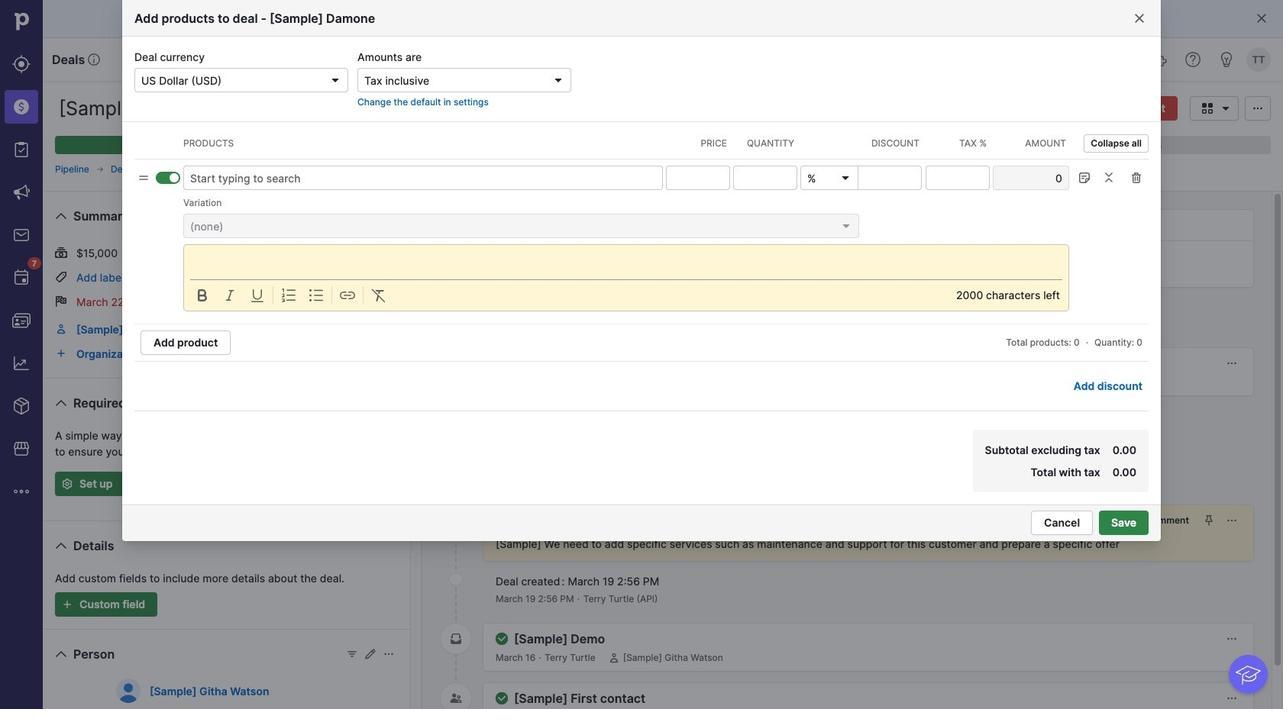 Task type: locate. For each thing, give the bounding box(es) containing it.
color primary inverted image
[[58, 599, 76, 611]]

menu
[[0, 0, 43, 710]]

0 horizontal spatial color secondary image
[[193, 286, 212, 305]]

0 vertical spatial more actions image
[[1226, 357, 1238, 370]]

marketplace image
[[12, 440, 31, 458]]

color link image
[[55, 348, 67, 360]]

1 more actions image from the top
[[1226, 515, 1238, 527]]

quick help image
[[1184, 50, 1202, 69]]

1 horizontal spatial color secondary image
[[221, 286, 239, 305]]

1 color secondary image from the left
[[193, 286, 212, 305]]

2 color secondary image from the left
[[221, 286, 239, 305]]

campaigns image
[[12, 183, 31, 202]]

1 vertical spatial more actions image
[[1226, 693, 1238, 705]]

1 more actions image from the top
[[1226, 357, 1238, 370]]

home image
[[10, 10, 33, 33]]

insights image
[[12, 354, 31, 373]]

color primary image
[[1134, 12, 1146, 24], [1256, 12, 1268, 24], [1249, 102, 1267, 114], [1100, 172, 1118, 184], [52, 207, 70, 225], [843, 219, 855, 231], [840, 220, 852, 232], [55, 247, 67, 259], [476, 309, 494, 327], [52, 394, 70, 412], [496, 633, 508, 645], [52, 645, 70, 664], [364, 648, 377, 661], [383, 648, 395, 661], [496, 693, 508, 705]]

1 vertical spatial more actions image
[[1226, 633, 1238, 645]]

color link image
[[55, 323, 67, 335]]

products image
[[12, 397, 31, 416]]

more image
[[12, 483, 31, 501]]

pin this note image
[[1203, 515, 1215, 527]]

info image
[[88, 53, 100, 66]]

color secondary image
[[193, 286, 212, 305], [221, 286, 239, 305], [307, 286, 325, 305]]

0 vertical spatial more actions image
[[1226, 515, 1238, 527]]

color primary image
[[329, 74, 341, 86], [552, 74, 564, 86], [1198, 102, 1217, 114], [1217, 102, 1235, 114], [839, 172, 852, 184], [1075, 172, 1094, 184], [1127, 172, 1146, 184], [383, 210, 395, 222], [324, 247, 342, 259], [55, 271, 67, 283], [55, 296, 67, 308], [496, 357, 508, 370], [52, 537, 70, 555], [346, 648, 358, 661], [608, 652, 620, 665]]

more actions image
[[1226, 515, 1238, 527], [1226, 693, 1238, 705]]

menu item
[[0, 86, 43, 128]]

None text field
[[666, 166, 730, 190], [733, 166, 797, 190], [858, 166, 922, 190], [666, 166, 730, 190], [733, 166, 797, 190], [858, 166, 922, 190]]

2 horizontal spatial color secondary image
[[307, 286, 325, 305]]

color undefined image
[[12, 269, 31, 287]]

more actions image
[[1226, 357, 1238, 370], [1226, 633, 1238, 645]]

None text field
[[926, 166, 990, 190], [993, 166, 1069, 190], [926, 166, 990, 190], [993, 166, 1069, 190]]

leads image
[[12, 55, 31, 73]]

None field
[[134, 68, 348, 92], [357, 68, 571, 92], [183, 166, 663, 190], [800, 166, 859, 190], [183, 214, 859, 238], [134, 68, 348, 92], [357, 68, 571, 92], [183, 166, 663, 190], [800, 166, 859, 190], [183, 214, 859, 238]]

sales inbox image
[[12, 226, 31, 244]]

color secondary image
[[137, 172, 150, 184], [248, 286, 267, 305], [280, 286, 298, 305], [338, 286, 357, 305], [370, 286, 388, 305], [450, 357, 462, 370], [450, 574, 462, 586], [450, 633, 462, 645], [450, 693, 462, 705]]



Task type: describe. For each thing, give the bounding box(es) containing it.
[Sample] Damone text field
[[55, 93, 249, 124]]

projects image
[[12, 141, 31, 159]]

sales assistant image
[[1218, 50, 1236, 69]]

color primary inverted image
[[58, 478, 76, 490]]

3 color secondary image from the left
[[307, 286, 325, 305]]

contacts image
[[12, 312, 31, 330]]

deals image
[[12, 98, 31, 116]]

knowledge center bot, also known as kc bot is an onboarding assistant that allows you to see the list of onboarding items in one place for quick and easy reference. this improves your in-app experience. image
[[1229, 656, 1268, 694]]

2 more actions image from the top
[[1226, 633, 1238, 645]]

transfer ownership image
[[919, 100, 937, 119]]

2 more actions image from the top
[[1226, 693, 1238, 705]]

Search Pipedrive field
[[504, 44, 779, 75]]



Task type: vqa. For each thing, say whether or not it's contained in the screenshot.
'Deals' IMAGE
yes



